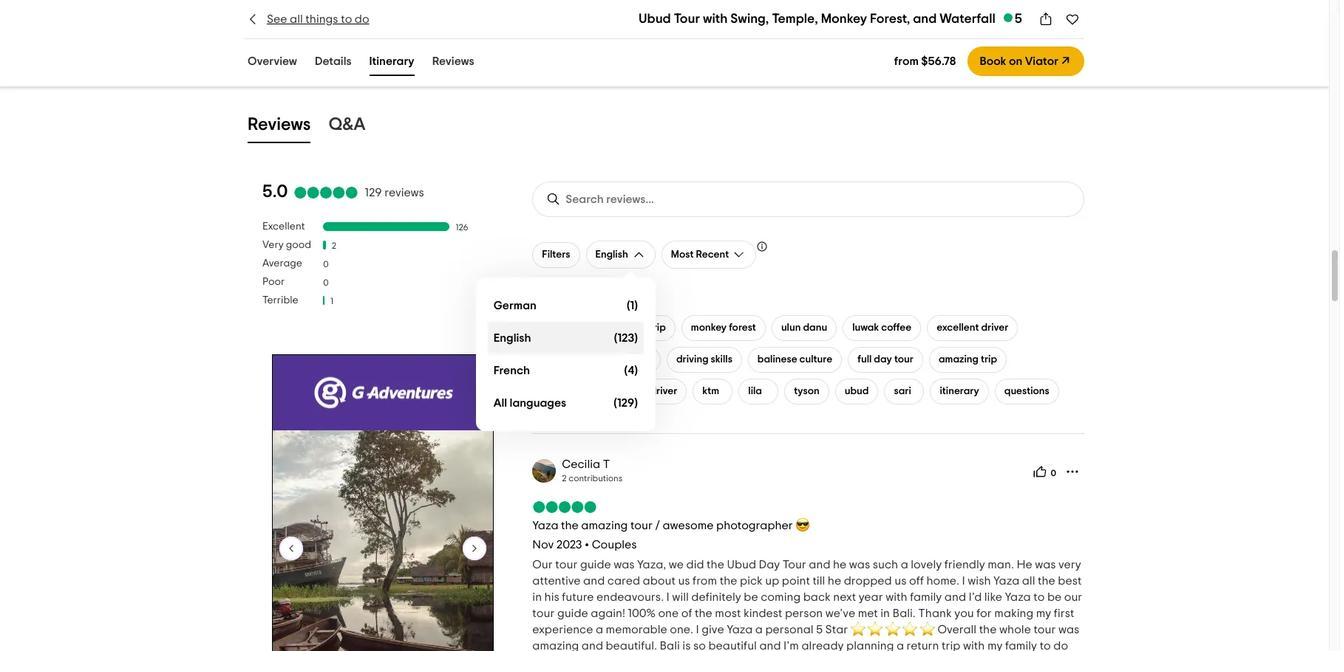 Task type: describe. For each thing, give the bounding box(es) containing it.
tour down his
[[532, 608, 555, 620]]

yaza inside yaza the amazing tour / awesome photographer 😎 nov 2023 • couples
[[532, 520, 558, 532]]

ubud inside the our tour guide was yaza, we did the ubud day tour and he was such a lovely friendly man. he was very attentive and cared about us from the pick up point till he dropped us off home. i wish yaza all the best in his future endeavours. i will definitely be coming back next year with family and i'd like yaza to be our tour guide again! 100% one of the most kindest person we've met in bali. thank you for making my first experience a memorable one. i give yaza a personal 5 star ⭐️ ⭐️ ⭐️ ⭐️ ⭐️  overall the whole tour was amazing and beautiful. bali is so beautiful and i'm already planning a return trip with my family
[[727, 560, 756, 571]]

endeavours.
[[597, 592, 664, 604]]

a down "kindest"
[[755, 625, 763, 636]]

excellent
[[262, 222, 305, 232]]

😎
[[796, 520, 810, 532]]

tour inside 'button'
[[894, 355, 914, 365]]

driver for excellent driver
[[981, 323, 1009, 333]]

1 horizontal spatial 5
[[1015, 13, 1022, 26]]

129
[[365, 187, 382, 198]]

luwak coffee
[[852, 323, 912, 333]]

was right he
[[1035, 560, 1056, 571]]

poor
[[262, 277, 285, 288]]

tab list containing overview
[[227, 49, 495, 79]]

all languages
[[494, 397, 566, 409]]

one
[[658, 608, 679, 620]]

yaza down man. in the bottom right of the page
[[994, 576, 1020, 588]]

2 vertical spatial with
[[963, 641, 985, 652]]

excellent driver
[[937, 323, 1009, 333]]

will
[[672, 592, 689, 604]]

experience
[[532, 625, 593, 636]]

tyson button
[[785, 379, 829, 405]]

cecilia t image
[[532, 459, 556, 483]]

0 button
[[1029, 461, 1061, 484]]

1 ⭐️ from the left
[[851, 625, 865, 636]]

0 horizontal spatial i
[[666, 592, 670, 604]]

waterfall
[[940, 13, 996, 26]]

yaza the amazing tour / awesome photographer 😎 link
[[532, 520, 810, 532]]

yaza,
[[637, 560, 666, 571]]

terrible
[[262, 296, 298, 306]]

off
[[909, 576, 924, 588]]

contributions
[[569, 475, 623, 483]]

lovely
[[911, 560, 942, 571]]

from inside the our tour guide was yaza, we did the ubud day tour and he was such a lovely friendly man. he was very attentive and cared about us from the pick up point till he dropped us off home. i wish yaza all the best in his future endeavours. i will definitely be coming back next year with family and i'd like yaza to be our tour guide again! 100% one of the most kindest person we've met in bali. thank you for making my first experience a memorable one. i give yaza a personal 5 star ⭐️ ⭐️ ⭐️ ⭐️ ⭐️  overall the whole tour was amazing and beautiful. bali is so beautiful and i'm already planning a return trip with my family
[[693, 576, 717, 588]]

ulun
[[781, 323, 801, 333]]

0 vertical spatial guide
[[580, 560, 611, 571]]

0 inside button
[[1051, 469, 1056, 478]]

2 ⭐️ from the left
[[868, 625, 883, 636]]

planning
[[846, 641, 894, 652]]

average
[[262, 259, 302, 269]]

a right such
[[901, 560, 908, 571]]

one.
[[670, 625, 693, 636]]

to inside the our tour guide was yaza, we did the ubud day tour and he was such a lovely friendly man. he was very attentive and cared about us from the pick up point till he dropped us off home. i wish yaza all the best in his future endeavours. i will definitely be coming back next year with family and i'd like yaza to be our tour guide again! 100% one of the most kindest person we've met in bali. thank you for making my first experience a memorable one. i give yaza a personal 5 star ⭐️ ⭐️ ⭐️ ⭐️ ⭐️  overall the whole tour was amazing and beautiful. bali is so beautiful and i'm already planning a return trip with my family
[[1034, 592, 1045, 604]]

the right "did"
[[707, 560, 724, 571]]

all inside the our tour guide was yaza, we did the ubud day tour and he was such a lovely friendly man. he was very attentive and cared about us from the pick up point till he dropped us off home. i wish yaza all the best in his future endeavours. i will definitely be coming back next year with family and i'd like yaza to be our tour guide again! 100% one of the most kindest person we've met in bali. thank you for making my first experience a memorable one. i give yaza a personal 5 star ⭐️ ⭐️ ⭐️ ⭐️ ⭐️  overall the whole tour was amazing and beautiful. bali is so beautiful and i'm already planning a return trip with my family
[[1022, 576, 1035, 588]]

3 ⭐️ from the left
[[885, 625, 900, 636]]

0 horizontal spatial to
[[341, 13, 352, 25]]

attentive
[[532, 576, 581, 588]]

questions button
[[995, 379, 1059, 405]]

rice
[[596, 355, 614, 365]]

coming
[[761, 592, 801, 604]]

so
[[693, 641, 706, 652]]

a left photo
[[419, 38, 426, 50]]

for
[[977, 608, 992, 620]]

man.
[[988, 560, 1014, 571]]

safe driver button
[[618, 379, 687, 405]]

ulun danu
[[781, 323, 827, 333]]

0 horizontal spatial with
[[703, 13, 728, 26]]

option containing english
[[488, 322, 644, 355]]

1 horizontal spatial family
[[1005, 641, 1037, 652]]

future
[[562, 592, 594, 604]]

0 horizontal spatial 5.0 of 5 bubbles image
[[294, 187, 359, 198]]

reviews
[[385, 187, 424, 198]]

safe
[[628, 387, 648, 397]]

2 horizontal spatial i
[[962, 576, 965, 588]]

search image
[[547, 192, 561, 207]]

nov
[[532, 540, 554, 551]]

friendly
[[945, 560, 985, 571]]

beautiful
[[708, 641, 757, 652]]

english inside list box
[[494, 332, 531, 344]]

excellent driver button
[[927, 316, 1018, 342]]

i'm
[[784, 641, 799, 652]]

0 horizontal spatial family
[[910, 592, 942, 604]]

i'd
[[969, 592, 982, 604]]

1 horizontal spatial with
[[886, 592, 908, 604]]

t
[[603, 459, 610, 471]]

day inside button
[[629, 323, 647, 333]]

the left best
[[1038, 576, 1055, 588]]

yaza up beautiful
[[727, 625, 753, 636]]

option containing french
[[488, 355, 644, 387]]

return
[[907, 641, 939, 652]]

5.0
[[262, 183, 288, 201]]

4 ⭐️ from the left
[[903, 625, 918, 636]]

trip inside the our tour guide was yaza, we did the ubud day tour and he was such a lovely friendly man. he was very attentive and cared about us from the pick up point till he dropped us off home. i wish yaza all the best in his future endeavours. i will definitely be coming back next year with family and i'd like yaza to be our tour guide again! 100% one of the most kindest person we've met in bali. thank you for making my first experience a memorable one. i give yaza a personal 5 star ⭐️ ⭐️ ⭐️ ⭐️ ⭐️  overall the whole tour was amazing and beautiful. bali is so beautiful and i'm already planning a return trip with my family
[[942, 641, 961, 652]]

yaza up making
[[1005, 592, 1031, 604]]

day
[[759, 560, 780, 571]]

very
[[1059, 560, 1081, 571]]

swing,
[[731, 13, 769, 26]]

our
[[1064, 592, 1082, 604]]

things
[[306, 13, 338, 25]]

2 inside filter reviews 'element'
[[332, 241, 336, 250]]

1 vertical spatial my
[[988, 641, 1003, 652]]

most
[[715, 608, 741, 620]]

cecilia t link
[[562, 459, 610, 471]]

up
[[765, 576, 779, 588]]

advertisement region
[[272, 355, 494, 652]]

memorable
[[606, 625, 667, 636]]

bali.
[[893, 608, 916, 620]]

1 horizontal spatial my
[[1036, 608, 1051, 620]]

is
[[683, 641, 691, 652]]

upload a photo
[[377, 38, 460, 50]]

1 be from the left
[[744, 592, 758, 604]]

tour inside the our tour guide was yaza, we did the ubud day tour and he was such a lovely friendly man. he was very attentive and cared about us from the pick up point till he dropped us off home. i wish yaza all the best in his future endeavours. i will definitely be coming back next year with family and i'd like yaza to be our tour guide again! 100% one of the most kindest person we've met in bali. thank you for making my first experience a memorable one. i give yaza a personal 5 star ⭐️ ⭐️ ⭐️ ⭐️ ⭐️  overall the whole tour was amazing and beautiful. bali is so beautiful and i'm already planning a return trip with my family
[[783, 560, 806, 571]]

0 for poor
[[323, 278, 329, 287]]

tegalalang rice terrace
[[542, 355, 651, 365]]

popular mentions
[[532, 293, 625, 305]]

most
[[671, 249, 694, 260]]

5 ⭐️ from the left
[[920, 625, 935, 636]]

0 horizontal spatial all
[[290, 13, 303, 25]]

till
[[813, 576, 825, 588]]

tab list containing reviews
[[227, 109, 1102, 146]]

dropped
[[844, 576, 892, 588]]

open options menu image
[[1065, 465, 1080, 480]]

balinese
[[758, 355, 797, 365]]

cecilia
[[562, 459, 600, 471]]

thank
[[918, 608, 952, 620]]

day inside 'button'
[[874, 355, 892, 365]]

day trip
[[629, 323, 666, 333]]

very good
[[262, 240, 311, 251]]

0 vertical spatial in
[[532, 592, 542, 604]]

0 horizontal spatial reviews
[[248, 116, 311, 134]]

option containing german
[[488, 290, 644, 322]]

0 vertical spatial he
[[833, 560, 847, 571]]

already
[[802, 641, 844, 652]]

see all things to do link
[[245, 11, 369, 27]]

details
[[315, 55, 352, 67]]

filters
[[542, 249, 570, 260]]

a down again!
[[596, 625, 603, 636]]

forest,
[[870, 13, 910, 26]]

amazing trip button
[[929, 347, 1007, 373]]

and up you
[[945, 592, 966, 604]]

best
[[1058, 576, 1082, 588]]

beautiful.
[[606, 641, 657, 652]]



Task type: vqa. For each thing, say whether or not it's contained in the screenshot.
the bottom he
yes



Task type: locate. For each thing, give the bounding box(es) containing it.
the inside yaza the amazing tour / awesome photographer 😎 nov 2023 • couples
[[561, 520, 579, 532]]

tegalalang
[[542, 355, 594, 365]]

most recent button
[[661, 241, 756, 269]]

amazing inside the our tour guide was yaza, we did the ubud day tour and he was such a lovely friendly man. he was very attentive and cared about us from the pick up point till he dropped us off home. i wish yaza all the best in his future endeavours. i will definitely be coming back next year with family and i'd like yaza to be our tour guide again! 100% one of the most kindest person we've met in bali. thank you for making my first experience a memorable one. i give yaza a personal 5 star ⭐️ ⭐️ ⭐️ ⭐️ ⭐️  overall the whole tour was amazing and beautiful. bali is so beautiful and i'm already planning a return trip with my family
[[532, 641, 579, 652]]

driving
[[676, 355, 709, 365]]

0 horizontal spatial ubud
[[639, 13, 671, 26]]

english button
[[586, 241, 656, 269]]

sari
[[894, 387, 911, 397]]

of
[[681, 608, 692, 620]]

1 horizontal spatial reviews
[[432, 55, 474, 67]]

overall
[[938, 625, 977, 636]]

2023
[[556, 540, 582, 551]]

reviews down photo
[[432, 55, 474, 67]]

with left swing,
[[703, 13, 728, 26]]

monkey forest
[[691, 323, 756, 333]]

amazing down experience
[[532, 641, 579, 652]]

the right of
[[695, 608, 712, 620]]

0 vertical spatial 5
[[1015, 13, 1022, 26]]

tour left swing,
[[674, 13, 700, 26]]

year
[[859, 592, 883, 604]]

0 vertical spatial driver
[[981, 323, 1009, 333]]

forest
[[729, 323, 756, 333]]

tour up attentive
[[555, 560, 578, 571]]

reviews button down overview button
[[245, 112, 314, 143]]

i
[[962, 576, 965, 588], [666, 592, 670, 604], [696, 625, 699, 636]]

family
[[910, 592, 942, 604], [1005, 641, 1037, 652]]

1 horizontal spatial reviews button
[[429, 52, 477, 76]]

4 option from the top
[[488, 387, 644, 420]]

0 horizontal spatial us
[[678, 576, 690, 588]]

whole
[[999, 625, 1031, 636]]

0 horizontal spatial 2
[[332, 241, 336, 250]]

2 vertical spatial trip
[[942, 641, 961, 652]]

0 horizontal spatial tour
[[674, 13, 700, 26]]

0
[[323, 260, 329, 269], [323, 278, 329, 287], [1051, 469, 1056, 478]]

and
[[913, 13, 937, 26], [809, 560, 830, 571], [583, 576, 605, 588], [945, 592, 966, 604], [582, 641, 603, 652], [759, 641, 781, 652]]

1 horizontal spatial trip
[[942, 641, 961, 652]]

1 vertical spatial to
[[1034, 592, 1045, 604]]

terrace
[[616, 355, 651, 365]]

0 vertical spatial to
[[341, 13, 352, 25]]

3 option from the top
[[488, 355, 644, 387]]

1 horizontal spatial from
[[894, 55, 919, 67]]

0 vertical spatial ubud
[[639, 13, 671, 26]]

day down (1) at the top of the page
[[629, 323, 647, 333]]

1 vertical spatial english
[[494, 332, 531, 344]]

0 horizontal spatial 5
[[816, 625, 823, 636]]

and up till
[[809, 560, 830, 571]]

my down the whole
[[988, 641, 1003, 652]]

all right see
[[290, 13, 303, 25]]

was down 'first'
[[1059, 625, 1079, 636]]

126
[[456, 223, 468, 232]]

5 inside the our tour guide was yaza, we did the ubud day tour and he was such a lovely friendly man. he was very attentive and cared about us from the pick up point till he dropped us off home. i wish yaza all the best in his future endeavours. i will definitely be coming back next year with family and i'd like yaza to be our tour guide again! 100% one of the most kindest person we've met in bali. thank you for making my first experience a memorable one. i give yaza a personal 5 star ⭐️ ⭐️ ⭐️ ⭐️ ⭐️  overall the whole tour was amazing and beautiful. bali is so beautiful and i'm already planning a return trip with my family
[[816, 625, 823, 636]]

option down filters button
[[488, 290, 644, 322]]

ktm
[[702, 387, 719, 397]]

1 horizontal spatial in
[[881, 608, 890, 620]]

day right 'full'
[[874, 355, 892, 365]]

yaza up nov
[[532, 520, 558, 532]]

driver
[[981, 323, 1009, 333], [650, 387, 677, 397]]

trip
[[650, 323, 666, 333], [981, 355, 997, 365], [942, 641, 961, 652]]

save to a trip image
[[1065, 12, 1080, 27]]

0 horizontal spatial in
[[532, 592, 542, 604]]

1 vertical spatial trip
[[981, 355, 997, 365]]

5 up already
[[816, 625, 823, 636]]

english
[[595, 249, 628, 260], [494, 332, 531, 344]]

a left return
[[897, 641, 904, 652]]

guide down "future"
[[557, 608, 588, 620]]

popular
[[532, 293, 574, 305]]

to left do
[[341, 13, 352, 25]]

amazing down excellent
[[939, 355, 979, 365]]

1 horizontal spatial day
[[874, 355, 892, 365]]

1 vertical spatial all
[[1022, 576, 1035, 588]]

0 horizontal spatial driver
[[650, 387, 677, 397]]

trip right (123)
[[650, 323, 666, 333]]

0 vertical spatial 5.0 of 5 bubbles image
[[294, 187, 359, 198]]

1 vertical spatial amazing
[[581, 520, 628, 532]]

option
[[488, 290, 644, 322], [488, 322, 644, 355], [488, 355, 644, 387], [488, 387, 644, 420]]

and down experience
[[582, 641, 603, 652]]

0 vertical spatial amazing
[[939, 355, 979, 365]]

5.0 of 5 bubbles image up 2023
[[532, 502, 598, 514]]

driver inside button
[[650, 387, 677, 397]]

5.0 of 5 bubbles image left 129
[[294, 187, 359, 198]]

2 option from the top
[[488, 322, 644, 355]]

0 vertical spatial my
[[1036, 608, 1051, 620]]

our
[[532, 560, 553, 571]]

1 vertical spatial day
[[874, 355, 892, 365]]

back
[[803, 592, 831, 604]]

the
[[561, 520, 579, 532], [707, 560, 724, 571], [720, 576, 737, 588], [1038, 576, 1055, 588], [695, 608, 712, 620], [979, 625, 997, 636]]

he
[[833, 560, 847, 571], [828, 576, 841, 588]]

1 horizontal spatial amazing
[[581, 520, 628, 532]]

1 horizontal spatial english
[[595, 249, 628, 260]]

0 horizontal spatial my
[[988, 641, 1003, 652]]

option down popular
[[488, 322, 644, 355]]

a right write
[[293, 38, 300, 50]]

definitely
[[691, 592, 741, 604]]

0 vertical spatial family
[[910, 592, 942, 604]]

family down the whole
[[1005, 641, 1037, 652]]

from
[[894, 55, 919, 67], [693, 576, 717, 588]]

$56.78
[[921, 55, 956, 67]]

0 vertical spatial 0
[[323, 260, 329, 269]]

mentions
[[577, 293, 625, 305]]

next
[[833, 592, 856, 604]]

0 vertical spatial trip
[[650, 323, 666, 333]]

our tour guide was yaza, we did the ubud day tour and he was such a lovely friendly man. he was very attentive and cared about us from the pick up point till he dropped us off home. i wish yaza all the best in his future endeavours. i will definitely be coming back next year with family and i'd like yaza to be our tour guide again! 100% one of the most kindest person we've met in bali. thank you for making my first experience a memorable one. i give yaza a personal 5 star ⭐️ ⭐️ ⭐️ ⭐️ ⭐️  overall the whole tour was amazing and beautiful. bali is so beautiful and i'm already planning a return trip with my family 
[[532, 560, 1082, 652]]

reviews button down photo
[[429, 52, 477, 76]]

1 vertical spatial 5
[[816, 625, 823, 636]]

2 vertical spatial 0
[[1051, 469, 1056, 478]]

temple,
[[772, 13, 818, 26]]

guide down •
[[580, 560, 611, 571]]

do
[[355, 13, 369, 25]]

i left "will"
[[666, 592, 670, 604]]

amazing inside 'button'
[[939, 355, 979, 365]]

0 vertical spatial reviews button
[[429, 52, 477, 76]]

be down pick
[[744, 592, 758, 604]]

the up definitely
[[720, 576, 737, 588]]

i left give
[[696, 625, 699, 636]]

driver for safe driver
[[650, 387, 677, 397]]

from down "did"
[[693, 576, 717, 588]]

trip down overall
[[942, 641, 961, 652]]

2 right cecilia t image
[[562, 475, 567, 483]]

tour down 'first'
[[1034, 625, 1056, 636]]

0 horizontal spatial trip
[[650, 323, 666, 333]]

tour left /
[[630, 520, 653, 532]]

2 horizontal spatial amazing
[[939, 355, 979, 365]]

itinerary button
[[930, 379, 989, 405]]

i left wish
[[962, 576, 965, 588]]

we've
[[825, 608, 855, 620]]

trip down excellent driver button
[[981, 355, 997, 365]]

1 horizontal spatial i
[[696, 625, 699, 636]]

0 horizontal spatial amazing
[[532, 641, 579, 652]]

couples
[[592, 540, 637, 551]]

option up "languages"
[[488, 355, 644, 387]]

0 vertical spatial tab list
[[227, 49, 495, 79]]

good
[[286, 240, 311, 251]]

itinerary
[[369, 55, 414, 67]]

was up cared
[[614, 560, 635, 571]]

0 horizontal spatial from
[[693, 576, 717, 588]]

0 vertical spatial day
[[629, 323, 647, 333]]

2 inside cecilia t 2 contributions
[[562, 475, 567, 483]]

amazing up "couples"
[[581, 520, 628, 532]]

1 horizontal spatial all
[[1022, 576, 1035, 588]]

2
[[332, 241, 336, 250], [562, 475, 567, 483]]

1 horizontal spatial 5.0 of 5 bubbles image
[[532, 502, 598, 514]]

1 vertical spatial reviews
[[248, 116, 311, 134]]

2 us from the left
[[895, 576, 907, 588]]

1 vertical spatial with
[[886, 592, 908, 604]]

5 left share icon
[[1015, 13, 1022, 26]]

safe driver
[[628, 387, 677, 397]]

photo
[[428, 38, 460, 50]]

balinese culture button
[[748, 347, 842, 373]]

all down he
[[1022, 576, 1035, 588]]

write a review link
[[245, 27, 354, 61]]

2 horizontal spatial with
[[963, 641, 985, 652]]

questions
[[1004, 387, 1050, 397]]

upload
[[377, 38, 416, 50]]

1 horizontal spatial 2
[[562, 475, 567, 483]]

in right met
[[881, 608, 890, 620]]

0 vertical spatial with
[[703, 13, 728, 26]]

with down overall
[[963, 641, 985, 652]]

book
[[980, 55, 1006, 67]]

2 tab list from the top
[[227, 109, 1102, 146]]

family up thank
[[910, 592, 942, 604]]

option down 'tegalalang'
[[488, 387, 644, 420]]

1 vertical spatial tour
[[783, 560, 806, 571]]

1 vertical spatial from
[[693, 576, 717, 588]]

trip for amazing trip
[[981, 355, 997, 365]]

tyson
[[794, 387, 820, 397]]

he up 'dropped'
[[833, 560, 847, 571]]

personal
[[765, 625, 814, 636]]

5.0 of 5 bubbles image
[[294, 187, 359, 198], [532, 502, 598, 514]]

1 horizontal spatial tour
[[783, 560, 806, 571]]

us left "off"
[[895, 576, 907, 588]]

filter reviews element
[[262, 221, 503, 313]]

1 horizontal spatial to
[[1034, 592, 1045, 604]]

the down the for
[[979, 625, 997, 636]]

1 vertical spatial 0
[[323, 278, 329, 287]]

tour up sari
[[894, 355, 914, 365]]

Search search field
[[566, 193, 689, 207]]

be left our
[[1047, 592, 1062, 604]]

option containing all languages
[[488, 387, 644, 420]]

and left i'm
[[759, 641, 781, 652]]

monkey
[[691, 323, 727, 333]]

0 vertical spatial 2
[[332, 241, 336, 250]]

give
[[702, 625, 724, 636]]

tour up point
[[783, 560, 806, 571]]

1 vertical spatial 2
[[562, 475, 567, 483]]

0 right poor at the left of the page
[[323, 278, 329, 287]]

again!
[[591, 608, 625, 620]]

in left his
[[532, 592, 542, 604]]

1 vertical spatial guide
[[557, 608, 588, 620]]

see all things to do
[[267, 13, 369, 25]]

1 vertical spatial family
[[1005, 641, 1037, 652]]

tour inside yaza the amazing tour / awesome photographer 😎 nov 2023 • couples
[[630, 520, 653, 532]]

my
[[1036, 608, 1051, 620], [988, 641, 1003, 652]]

my left 'first'
[[1036, 608, 1051, 620]]

met
[[858, 608, 878, 620]]

us up "will"
[[678, 576, 690, 588]]

2 vertical spatial amazing
[[532, 641, 579, 652]]

(123)
[[614, 332, 638, 344]]

balinese culture
[[758, 355, 832, 365]]

1 horizontal spatial us
[[895, 576, 907, 588]]

2 horizontal spatial trip
[[981, 355, 997, 365]]

1 vertical spatial 5.0 of 5 bubbles image
[[532, 502, 598, 514]]

1 horizontal spatial be
[[1047, 592, 1062, 604]]

1 vertical spatial tab list
[[227, 109, 1102, 146]]

tab list
[[227, 49, 495, 79], [227, 109, 1102, 146]]

home.
[[927, 576, 960, 588]]

1 option from the top
[[488, 290, 644, 322]]

0 vertical spatial tour
[[674, 13, 700, 26]]

english up french
[[494, 332, 531, 344]]

culture
[[800, 355, 832, 365]]

kindest
[[744, 608, 782, 620]]

driver right safe
[[650, 387, 677, 397]]

trip inside button
[[650, 323, 666, 333]]

0 vertical spatial english
[[595, 249, 628, 260]]

1 horizontal spatial driver
[[981, 323, 1009, 333]]

0 left open options menu image
[[1051, 469, 1056, 478]]

most recent
[[671, 249, 729, 260]]

day
[[629, 323, 647, 333], [874, 355, 892, 365]]

0 vertical spatial reviews
[[432, 55, 474, 67]]

0 vertical spatial i
[[962, 576, 965, 588]]

and up "future"
[[583, 576, 605, 588]]

2 vertical spatial i
[[696, 625, 699, 636]]

amazing inside yaza the amazing tour / awesome photographer 😎 nov 2023 • couples
[[581, 520, 628, 532]]

with up bali. at bottom right
[[886, 592, 908, 604]]

the up 2023
[[561, 520, 579, 532]]

driving skills button
[[667, 347, 742, 373]]

reviews down overview button
[[248, 116, 311, 134]]

ubud
[[845, 387, 869, 397]]

he right till
[[828, 576, 841, 588]]

0 for average
[[323, 260, 329, 269]]

0 horizontal spatial be
[[744, 592, 758, 604]]

2 be from the left
[[1047, 592, 1062, 604]]

share image
[[1039, 12, 1053, 27]]

tegalalang rice terrace button
[[532, 347, 661, 373]]

yaza
[[532, 520, 558, 532], [994, 576, 1020, 588], [1005, 592, 1031, 604], [727, 625, 753, 636]]

overview
[[248, 55, 297, 67]]

and right "forest,"
[[913, 13, 937, 26]]

0 horizontal spatial english
[[494, 332, 531, 344]]

coffee
[[881, 323, 912, 333]]

0 vertical spatial from
[[894, 55, 919, 67]]

q&a button
[[326, 112, 368, 143]]

list box
[[476, 278, 656, 432]]

from left $56.78
[[894, 55, 919, 67]]

ubud button
[[835, 379, 878, 405]]

driver inside button
[[981, 323, 1009, 333]]

1 us from the left
[[678, 576, 690, 588]]

1 vertical spatial driver
[[650, 387, 677, 397]]

1 horizontal spatial ubud
[[727, 560, 756, 571]]

person
[[785, 608, 823, 620]]

0 horizontal spatial day
[[629, 323, 647, 333]]

0 horizontal spatial reviews button
[[245, 112, 314, 143]]

1 vertical spatial he
[[828, 576, 841, 588]]

0 right average
[[323, 260, 329, 269]]

1 vertical spatial ubud
[[727, 560, 756, 571]]

to up making
[[1034, 592, 1045, 604]]

trip for day trip
[[650, 323, 666, 333]]

1 vertical spatial reviews button
[[245, 112, 314, 143]]

1
[[330, 297, 333, 306]]

trip inside 'button'
[[981, 355, 997, 365]]

driving skills
[[676, 355, 732, 365]]

write a review
[[262, 38, 337, 50]]

english up mentions in the top of the page
[[595, 249, 628, 260]]

1 vertical spatial in
[[881, 608, 890, 620]]

0 vertical spatial all
[[290, 13, 303, 25]]

driver right excellent
[[981, 323, 1009, 333]]

full day tour button
[[848, 347, 923, 373]]

english inside popup button
[[595, 249, 628, 260]]

photographer
[[716, 520, 793, 532]]

1 tab list from the top
[[227, 49, 495, 79]]

list box containing german
[[476, 278, 656, 432]]

full
[[858, 355, 872, 365]]

was up 'dropped'
[[849, 560, 870, 571]]

2 right good
[[332, 241, 336, 250]]



